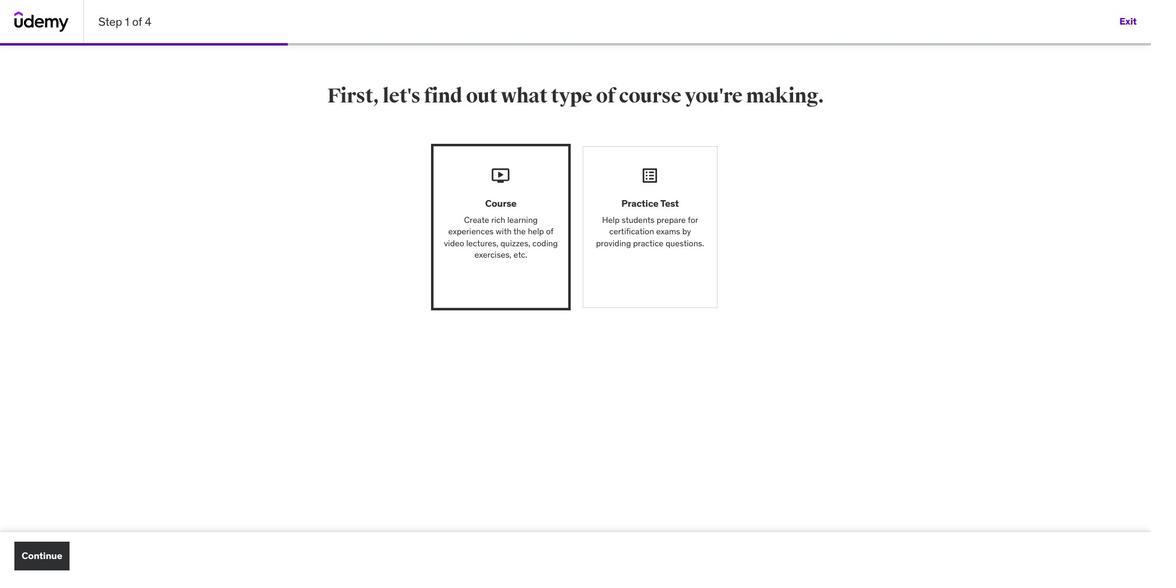 Task type: locate. For each thing, give the bounding box(es) containing it.
etc.
[[514, 250, 528, 261]]

type
[[551, 83, 593, 109]]

exit button
[[1120, 7, 1137, 36]]

of inside course create rich learning experiences with the help of video lectures, quizzes, coding exercises, etc.
[[546, 226, 554, 237]]

course
[[485, 198, 517, 210]]

test
[[661, 198, 679, 210]]

rich
[[492, 215, 506, 225]]

course
[[619, 83, 682, 109]]

with
[[496, 226, 512, 237]]

making.
[[747, 83, 824, 109]]

of right 1
[[132, 14, 142, 29]]

the
[[514, 226, 526, 237]]

providing
[[596, 238, 631, 249]]

find
[[424, 83, 463, 109]]

what
[[501, 83, 548, 109]]

2 horizontal spatial of
[[596, 83, 616, 109]]

questions.
[[666, 238, 705, 249]]

of right the type
[[596, 83, 616, 109]]

0 vertical spatial of
[[132, 14, 142, 29]]

continue
[[22, 550, 62, 562]]

let's
[[383, 83, 421, 109]]

exit
[[1120, 15, 1137, 27]]

udemy image
[[14, 11, 69, 32]]

practice
[[622, 198, 659, 210]]

2 vertical spatial of
[[546, 226, 554, 237]]

course create rich learning experiences with the help of video lectures, quizzes, coding exercises, etc.
[[444, 198, 558, 261]]

prepare
[[657, 215, 686, 225]]

help
[[602, 215, 620, 225]]

continue button
[[14, 542, 70, 571]]

1 horizontal spatial of
[[546, 226, 554, 237]]

4
[[145, 14, 152, 29]]

students
[[622, 215, 655, 225]]

exercises,
[[475, 250, 512, 261]]

of up coding
[[546, 226, 554, 237]]

1
[[125, 14, 129, 29]]

step 1 of 4
[[98, 14, 152, 29]]

of
[[132, 14, 142, 29], [596, 83, 616, 109], [546, 226, 554, 237]]

create
[[464, 215, 490, 225]]

experiences
[[449, 226, 494, 237]]



Task type: describe. For each thing, give the bounding box(es) containing it.
learning
[[508, 215, 538, 225]]

exams
[[657, 226, 681, 237]]

first,
[[327, 83, 379, 109]]

step 1 of 4 element
[[0, 43, 288, 46]]

help
[[528, 226, 544, 237]]

coding
[[533, 238, 558, 249]]

0 horizontal spatial of
[[132, 14, 142, 29]]

out
[[466, 83, 498, 109]]

certification
[[610, 226, 654, 237]]

quizzes,
[[501, 238, 531, 249]]

you're
[[685, 83, 743, 109]]

first, let's find out what type of course you're making.
[[327, 83, 824, 109]]

by
[[683, 226, 692, 237]]

for
[[688, 215, 699, 225]]

step
[[98, 14, 122, 29]]

practice
[[633, 238, 664, 249]]

video
[[444, 238, 464, 249]]

practice test help students prepare for certification exams by providing practice questions.
[[596, 198, 705, 249]]

lectures,
[[467, 238, 499, 249]]

1 vertical spatial of
[[596, 83, 616, 109]]



Task type: vqa. For each thing, say whether or not it's contained in the screenshot.
Cisco,
no



